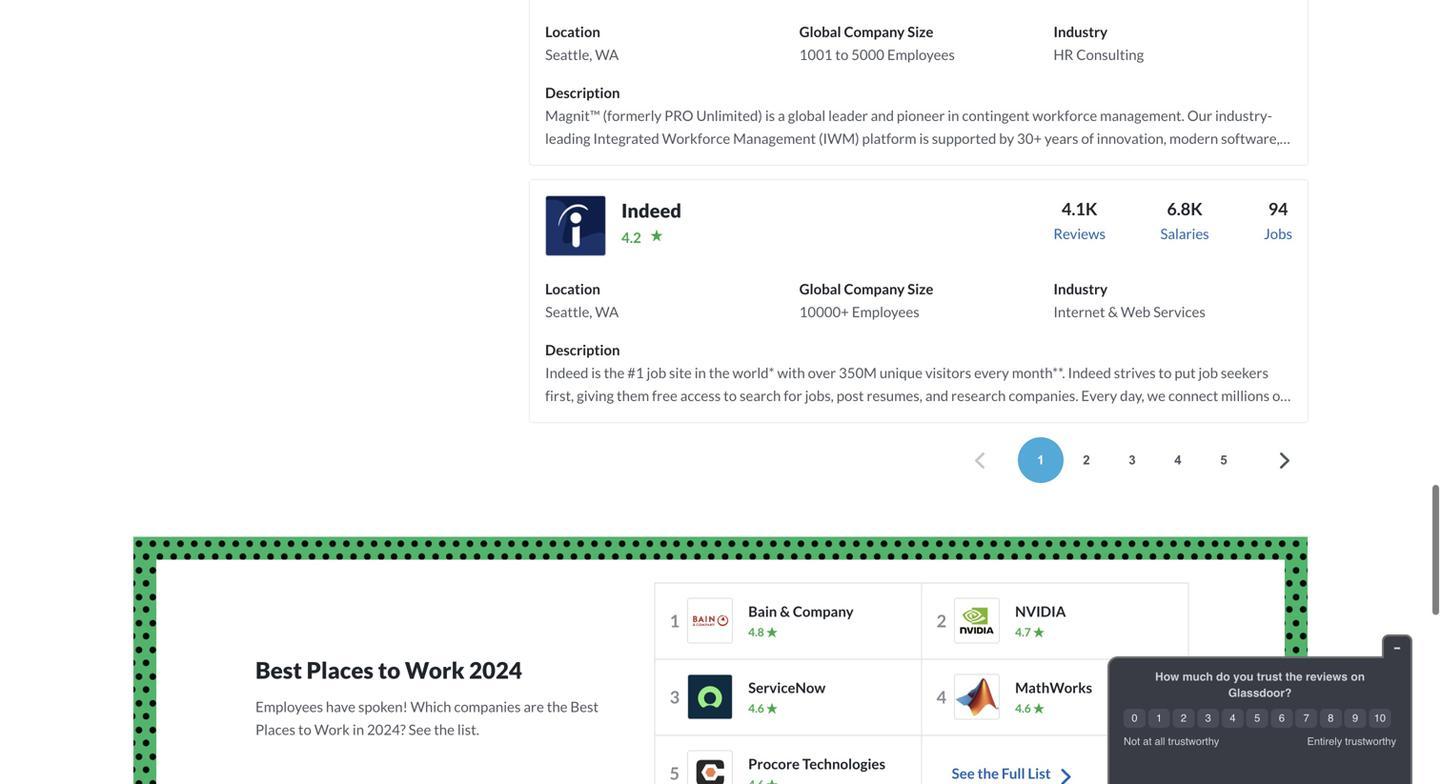 Task type: vqa. For each thing, say whether or not it's contained in the screenshot.
1st the Global from the bottom of the page
yes



Task type: describe. For each thing, give the bounding box(es) containing it.
with
[[778, 364, 805, 381]]

companies
[[454, 699, 521, 716]]

best places to work 2024
[[256, 657, 522, 684]]

4.7
[[1016, 626, 1031, 639]]

7
[[1304, 713, 1310, 725]]

& inside the industry internet & web services
[[1108, 303, 1119, 320]]

2 location seattle, wa from the top
[[545, 280, 619, 320]]

350m
[[839, 364, 877, 381]]

every
[[975, 364, 1010, 381]]

1 location from the top
[[545, 23, 601, 40]]

2 vertical spatial 3
[[1206, 713, 1212, 725]]

0 horizontal spatial september
[[638, 433, 707, 450]]

millions
[[1222, 387, 1270, 404]]

the inside how much do you trust the reviews on glassdoor?
[[1286, 671, 1303, 684]]

servicenow company logo image
[[688, 675, 733, 721]]

average
[[1130, 410, 1179, 427]]

4 button
[[1156, 438, 1201, 483]]

them
[[617, 387, 650, 404]]

and
[[926, 387, 949, 404]]

★ for 3
[[767, 702, 778, 716]]

post
[[837, 387, 864, 404]]

how
[[1156, 671, 1180, 684]]

mathworks 4.6 ★
[[1016, 680, 1093, 716]]

*comscore,
[[727, 410, 799, 427]]

connect
[[1169, 387, 1219, 404]]

prev icon image
[[969, 450, 992, 473]]

hr
[[1054, 46, 1074, 63]]

4 inside button
[[1175, 453, 1182, 468]]

list.
[[458, 721, 479, 739]]

much
[[1183, 671, 1214, 684]]

1 location seattle, wa from the top
[[545, 23, 619, 63]]

1 button
[[1018, 438, 1064, 483]]

global for 10000+
[[800, 280, 842, 297]]

data,
[[1094, 410, 1127, 427]]

1 vertical spatial 5
[[1255, 713, 1261, 725]]

0 horizontal spatial 3
[[670, 687, 680, 708]]

free
[[652, 387, 678, 404]]

–
[[628, 433, 636, 450]]

2 vertical spatial 2
[[1181, 713, 1187, 725]]

all
[[1155, 736, 1166, 748]]

to inside employees have spoken! which companies are the best places to work in 2024? see the list.
[[298, 721, 312, 739]]

see inside employees have spoken! which companies are the best places to work in 2024? see the list.
[[409, 721, 431, 739]]

5 button
[[1201, 438, 1247, 483]]

1 seattle, from the top
[[545, 46, 593, 63]]

employees inside global company size 10000+ employees
[[852, 303, 920, 320]]

0 horizontal spatial visitors
[[545, 433, 592, 450]]

access
[[681, 387, 721, 404]]

technologies
[[803, 756, 886, 773]]

in inside employees have spoken! which companies are the best places to work in 2024? see the list.
[[353, 721, 364, 739]]

to left "put"
[[1159, 364, 1172, 381]]

1 horizontal spatial september
[[876, 410, 945, 427]]

6
[[1279, 713, 1285, 725]]

5000
[[852, 46, 885, 63]]

trust
[[1257, 671, 1283, 684]]

to up the spoken!
[[378, 657, 401, 684]]

9
[[1353, 713, 1359, 725]]

is
[[592, 364, 601, 381]]

5 inside button
[[1221, 453, 1228, 468]]

total
[[801, 410, 833, 427]]

bain & company company logo image
[[688, 598, 733, 644]]

1 wa from the top
[[595, 46, 619, 63]]

4.1k
[[1062, 198, 1098, 219]]

entirely
[[1308, 736, 1343, 748]]

salaries
[[1161, 225, 1210, 242]]

1 job from the left
[[647, 364, 667, 381]]

not at all trustworthy
[[1124, 736, 1220, 748]]

how much do you trust the reviews on glassdoor?
[[1156, 671, 1366, 700]]

8
[[1329, 713, 1334, 725]]

industry for internet
[[1054, 280, 1108, 297]]

day,
[[1120, 387, 1145, 404]]

are
[[524, 699, 544, 716]]

people
[[545, 410, 588, 427]]

1 trustworthy from the left
[[1169, 736, 1220, 748]]

put
[[1175, 364, 1196, 381]]

1 vertical spatial 1
[[670, 611, 680, 632]]

0 horizontal spatial 4
[[937, 687, 947, 708]]

2024
[[469, 657, 522, 684]]

industry for hr
[[1054, 23, 1108, 40]]

which
[[411, 699, 451, 716]]

0 horizontal spatial 5
[[670, 763, 680, 784]]

reviews
[[1306, 671, 1348, 684]]

internet
[[1054, 303, 1106, 320]]

you
[[1234, 671, 1254, 684]]

2 trustworthy from the left
[[1346, 736, 1397, 748]]

2 seattle, from the top
[[545, 303, 593, 320]]

mathworks
[[1016, 680, 1093, 697]]

procore technologies company logo image
[[688, 751, 733, 785]]

employees inside employees have spoken! which companies are the best places to work in 2024? see the list.
[[256, 699, 323, 716]]

mathworks company logo image
[[955, 675, 1000, 721]]

0 horizontal spatial indeed
[[545, 364, 589, 381]]

1 vertical spatial 2
[[937, 611, 947, 632]]

internal
[[1041, 410, 1091, 427]]

4.8
[[749, 626, 764, 639]]

2 location from the top
[[545, 280, 601, 297]]

jobs
[[1264, 225, 1293, 242]]

bain
[[749, 603, 777, 620]]

at
[[1144, 736, 1152, 748]]

servicenow 4.6 ★
[[749, 680, 826, 716]]

companies.
[[1009, 387, 1079, 404]]

of
[[1273, 387, 1286, 404]]

april
[[594, 433, 625, 450]]

global company size 10000+ employees
[[800, 280, 934, 320]]

2 job from the left
[[1199, 364, 1219, 381]]

over
[[808, 364, 836, 381]]

0 vertical spatial 2023
[[947, 410, 981, 427]]

procore
[[749, 756, 800, 773]]

description for description indeed is the #1 job site in the world* with over 350m unique visitors every month**. indeed strives to put job seekers first, giving them free access to search for jobs, post resumes, and research companies. every day, we connect millions of people to new opportunities.  *comscore, total visits, september 2023 **indeed internal data, average monthly unique visitors april – september 2023
[[545, 341, 620, 358]]

the up access
[[709, 364, 730, 381]]

company inside bain & company 4.8 ★
[[793, 603, 854, 620]]

strives
[[1114, 364, 1156, 381]]

for
[[784, 387, 803, 404]]

94 jobs
[[1264, 198, 1293, 242]]

first,
[[545, 387, 574, 404]]

company for to
[[844, 23, 905, 40]]

industry internet & web services
[[1054, 280, 1206, 320]]

research
[[952, 387, 1006, 404]]

0 vertical spatial work
[[405, 657, 465, 684]]

glassdoor?
[[1229, 687, 1292, 700]]

places inside employees have spoken! which companies are the best places to work in 2024? see the list.
[[256, 721, 296, 739]]

★ for 4
[[1034, 702, 1045, 716]]

search
[[740, 387, 781, 404]]



Task type: locate. For each thing, give the bounding box(es) containing it.
2 vertical spatial 1
[[1157, 713, 1163, 725]]

location
[[545, 23, 601, 40], [545, 280, 601, 297]]

company right bain
[[793, 603, 854, 620]]

0 vertical spatial employees
[[888, 46, 955, 63]]

1 vertical spatial work
[[314, 721, 350, 739]]

list
[[1028, 765, 1051, 782]]

0 horizontal spatial work
[[314, 721, 350, 739]]

1 inside button
[[1038, 453, 1045, 468]]

1 up all
[[1157, 713, 1163, 725]]

in left 2024?
[[353, 721, 364, 739]]

indeed up every
[[1068, 364, 1112, 381]]

company inside global company size 1001 to 5000 employees
[[844, 23, 905, 40]]

0 horizontal spatial places
[[256, 721, 296, 739]]

1 description from the top
[[545, 84, 620, 101]]

2 vertical spatial 4
[[1230, 713, 1236, 725]]

size
[[908, 23, 934, 40], [908, 280, 934, 297]]

global inside global company size 1001 to 5000 employees
[[800, 23, 842, 40]]

0 vertical spatial &
[[1108, 303, 1119, 320]]

3 button
[[1110, 438, 1156, 483]]

1 4.6 from the left
[[749, 702, 764, 716]]

seekers
[[1221, 364, 1269, 381]]

to inside global company size 1001 to 5000 employees
[[836, 46, 849, 63]]

1 vertical spatial 4
[[937, 687, 947, 708]]

visitors up and
[[926, 364, 972, 381]]

job right #1
[[647, 364, 667, 381]]

1 horizontal spatial in
[[695, 364, 706, 381]]

indeed up '4.2'
[[622, 199, 682, 222]]

to left new on the left of page
[[591, 410, 604, 427]]

new
[[607, 410, 633, 427]]

job right "put"
[[1199, 364, 1219, 381]]

unique up resumes,
[[880, 364, 923, 381]]

2 vertical spatial employees
[[256, 699, 323, 716]]

september
[[876, 410, 945, 427], [638, 433, 707, 450]]

0 vertical spatial 3
[[1129, 453, 1136, 468]]

1 vertical spatial seattle,
[[545, 303, 593, 320]]

1 vertical spatial visitors
[[545, 433, 592, 450]]

0 horizontal spatial 2
[[937, 611, 947, 632]]

nvidia company logo image
[[955, 598, 1000, 644]]

0 vertical spatial in
[[695, 364, 706, 381]]

global company size 1001 to 5000 employees
[[800, 23, 955, 63]]

**indeed
[[983, 410, 1038, 427]]

nvidia 4.7 ★
[[1016, 603, 1066, 639]]

2 horizontal spatial 4
[[1230, 713, 1236, 725]]

visitors down people
[[545, 433, 592, 450]]

in inside description indeed is the #1 job site in the world* with over 350m unique visitors every month**. indeed strives to put job seekers first, giving them free access to search for jobs, post resumes, and research companies. every day, we connect millions of people to new opportunities.  *comscore, total visits, september 2023 **indeed internal data, average monthly unique visitors april – september 2023
[[695, 364, 706, 381]]

94
[[1269, 198, 1289, 219]]

every
[[1082, 387, 1118, 404]]

web
[[1121, 303, 1151, 320]]

visitors
[[926, 364, 972, 381], [545, 433, 592, 450]]

trustworthy right all
[[1169, 736, 1220, 748]]

2 right 1 button at the right of page
[[1084, 453, 1091, 468]]

have
[[326, 699, 356, 716]]

2023 down research
[[947, 410, 981, 427]]

5
[[1221, 453, 1228, 468], [1255, 713, 1261, 725], [670, 763, 680, 784]]

servicenow
[[749, 680, 826, 697]]

1 vertical spatial location
[[545, 280, 601, 297]]

best inside employees have spoken! which companies are the best places to work in 2024? see the list.
[[571, 699, 599, 716]]

★ right "4.7"
[[1034, 626, 1045, 639]]

4 right 3 button
[[1175, 453, 1182, 468]]

resumes,
[[867, 387, 923, 404]]

to right 1001 on the right of page
[[836, 46, 849, 63]]

2 left nvidia company logo
[[937, 611, 947, 632]]

2 description from the top
[[545, 341, 620, 358]]

4.6 inside servicenow 4.6 ★
[[749, 702, 764, 716]]

★ inside nvidia 4.7 ★
[[1034, 626, 1045, 639]]

&
[[1108, 303, 1119, 320], [780, 603, 790, 620]]

1 vertical spatial 3
[[670, 687, 680, 708]]

employees right 5000
[[888, 46, 955, 63]]

global
[[800, 23, 842, 40], [800, 280, 842, 297]]

services
[[1154, 303, 1206, 320]]

2 horizontal spatial indeed
[[1068, 364, 1112, 381]]

★ inside mathworks 4.6 ★
[[1034, 702, 1045, 716]]

company up 10000+
[[844, 280, 905, 297]]

1 horizontal spatial 5
[[1221, 453, 1228, 468]]

1 horizontal spatial unique
[[1237, 410, 1280, 427]]

not
[[1124, 736, 1141, 748]]

0 horizontal spatial 2023
[[710, 433, 743, 450]]

full
[[1002, 765, 1026, 782]]

0 vertical spatial september
[[876, 410, 945, 427]]

5 down monthly
[[1221, 453, 1228, 468]]

1 vertical spatial see
[[952, 765, 975, 782]]

1 vertical spatial unique
[[1237, 410, 1280, 427]]

industry inside the industry internet & web services
[[1054, 280, 1108, 297]]

1 vertical spatial description
[[545, 341, 620, 358]]

in
[[695, 364, 706, 381], [353, 721, 364, 739]]

& right bain
[[780, 603, 790, 620]]

4.6 for 4
[[1016, 702, 1031, 716]]

global for 1001
[[800, 23, 842, 40]]

0
[[1132, 713, 1138, 725]]

0 vertical spatial description
[[545, 84, 620, 101]]

september down resumes,
[[876, 410, 945, 427]]

size for global company size 1001 to 5000 employees
[[908, 23, 934, 40]]

5 left procore technologies company logo
[[670, 763, 680, 784]]

0 vertical spatial visitors
[[926, 364, 972, 381]]

★ down the servicenow
[[767, 702, 778, 716]]

1 horizontal spatial places
[[307, 657, 374, 684]]

company for employees
[[844, 280, 905, 297]]

1 horizontal spatial see
[[952, 765, 975, 782]]

world*
[[733, 364, 775, 381]]

0 vertical spatial wa
[[595, 46, 619, 63]]

0 vertical spatial see
[[409, 721, 431, 739]]

2 wa from the top
[[595, 303, 619, 320]]

4 down 'glassdoor?'
[[1230, 713, 1236, 725]]

company
[[844, 23, 905, 40], [844, 280, 905, 297], [793, 603, 854, 620]]

& left web
[[1108, 303, 1119, 320]]

size for global company size 10000+ employees
[[908, 280, 934, 297]]

0 vertical spatial unique
[[880, 364, 923, 381]]

0 vertical spatial 4
[[1175, 453, 1182, 468]]

1 horizontal spatial job
[[1199, 364, 1219, 381]]

2 industry from the top
[[1054, 280, 1108, 297]]

month**.
[[1012, 364, 1066, 381]]

next icon image
[[1274, 450, 1297, 473]]

indeed image
[[545, 195, 606, 256]]

size inside global company size 10000+ employees
[[908, 280, 934, 297]]

visits,
[[835, 410, 873, 427]]

the left list.
[[434, 721, 455, 739]]

0 vertical spatial places
[[307, 657, 374, 684]]

1 left "bain & company company logo" at the bottom of page
[[670, 611, 680, 632]]

2 inside button
[[1084, 453, 1091, 468]]

2 vertical spatial company
[[793, 603, 854, 620]]

indeed
[[622, 199, 682, 222], [545, 364, 589, 381], [1068, 364, 1112, 381]]

global inside global company size 10000+ employees
[[800, 280, 842, 297]]

10
[[1375, 713, 1386, 725]]

the right are
[[547, 699, 568, 716]]

5 left "6"
[[1255, 713, 1261, 725]]

spoken!
[[358, 699, 408, 716]]

4
[[1175, 453, 1182, 468], [937, 687, 947, 708], [1230, 713, 1236, 725]]

procore technologies
[[749, 756, 886, 773]]

1 vertical spatial best
[[571, 699, 599, 716]]

1 vertical spatial employees
[[852, 303, 920, 320]]

employees
[[888, 46, 955, 63], [852, 303, 920, 320], [256, 699, 323, 716]]

1 vertical spatial places
[[256, 721, 296, 739]]

0 horizontal spatial unique
[[880, 364, 923, 381]]

1 horizontal spatial best
[[571, 699, 599, 716]]

1 vertical spatial &
[[780, 603, 790, 620]]

2 4.6 from the left
[[1016, 702, 1031, 716]]

1 horizontal spatial 3
[[1129, 453, 1136, 468]]

see left full
[[952, 765, 975, 782]]

1 horizontal spatial &
[[1108, 303, 1119, 320]]

1 horizontal spatial work
[[405, 657, 465, 684]]

2024?
[[367, 721, 406, 739]]

0 horizontal spatial trustworthy
[[1169, 736, 1220, 748]]

industry up the hr
[[1054, 23, 1108, 40]]

0 vertical spatial 5
[[1221, 453, 1228, 468]]

★ inside servicenow 4.6 ★
[[767, 702, 778, 716]]

10000+
[[800, 303, 849, 320]]

1 left 2 button on the right bottom of the page
[[1038, 453, 1045, 468]]

1 vertical spatial in
[[353, 721, 364, 739]]

description indeed is the #1 job site in the world* with over 350m unique visitors every month**. indeed strives to put job seekers first, giving them free access to search for jobs, post resumes, and research companies. every day, we connect millions of people to new opportunities.  *comscore, total visits, september 2023 **indeed internal data, average monthly unique visitors april – september 2023
[[545, 341, 1286, 450]]

0 horizontal spatial &
[[780, 603, 790, 620]]

the right trust
[[1286, 671, 1303, 684]]

4.6 down the "mathworks"
[[1016, 702, 1031, 716]]

0 vertical spatial 2
[[1084, 453, 1091, 468]]

3 left the servicenow company logo
[[670, 687, 680, 708]]

unique down millions
[[1237, 410, 1280, 427]]

giving
[[577, 387, 614, 404]]

trustworthy down 10
[[1346, 736, 1397, 748]]

1 vertical spatial global
[[800, 280, 842, 297]]

1 horizontal spatial indeed
[[622, 199, 682, 222]]

4.1k reviews
[[1054, 198, 1106, 242]]

see down the which
[[409, 721, 431, 739]]

company up 5000
[[844, 23, 905, 40]]

2 size from the top
[[908, 280, 934, 297]]

0 horizontal spatial in
[[353, 721, 364, 739]]

4.6
[[749, 702, 764, 716], [1016, 702, 1031, 716]]

employees inside global company size 1001 to 5000 employees
[[888, 46, 955, 63]]

location seattle, wa
[[545, 23, 619, 63], [545, 280, 619, 320]]

site
[[669, 364, 692, 381]]

0 vertical spatial industry
[[1054, 23, 1108, 40]]

0 horizontal spatial job
[[647, 364, 667, 381]]

★
[[767, 626, 778, 639], [1034, 626, 1045, 639], [767, 702, 778, 716], [1034, 702, 1045, 716]]

1 vertical spatial september
[[638, 433, 707, 450]]

4.2
[[622, 229, 642, 246]]

industry up internet
[[1054, 280, 1108, 297]]

global up 10000+
[[800, 280, 842, 297]]

1 size from the top
[[908, 23, 934, 40]]

1 horizontal spatial visitors
[[926, 364, 972, 381]]

jobs,
[[805, 387, 834, 404]]

2 up not at all trustworthy
[[1181, 713, 1187, 725]]

employees right 10000+
[[852, 303, 920, 320]]

2 global from the top
[[800, 280, 842, 297]]

0 vertical spatial best
[[256, 657, 302, 684]]

company inside global company size 10000+ employees
[[844, 280, 905, 297]]

4.6 down the servicenow
[[749, 702, 764, 716]]

employees have spoken! which companies are the best places to work in 2024? see the list.
[[256, 699, 599, 739]]

1 horizontal spatial 4.6
[[1016, 702, 1031, 716]]

september down the opportunities.
[[638, 433, 707, 450]]

to left 2024?
[[298, 721, 312, 739]]

entirely trustworthy
[[1308, 736, 1397, 748]]

we
[[1148, 387, 1166, 404]]

indeed up first,
[[545, 364, 589, 381]]

1 vertical spatial company
[[844, 280, 905, 297]]

size inside global company size 1001 to 5000 employees
[[908, 23, 934, 40]]

0 horizontal spatial 1
[[670, 611, 680, 632]]

& inside bain & company 4.8 ★
[[780, 603, 790, 620]]

2 vertical spatial 5
[[670, 763, 680, 784]]

4.6 inside mathworks 4.6 ★
[[1016, 702, 1031, 716]]

1 vertical spatial wa
[[595, 303, 619, 320]]

to right access
[[724, 387, 737, 404]]

2023 down *comscore, at bottom
[[710, 433, 743, 450]]

0 vertical spatial location
[[545, 23, 601, 40]]

2 horizontal spatial 2
[[1181, 713, 1187, 725]]

0 horizontal spatial see
[[409, 721, 431, 739]]

work inside employees have spoken! which companies are the best places to work in 2024? see the list.
[[314, 721, 350, 739]]

on
[[1352, 671, 1366, 684]]

the right is
[[604, 364, 625, 381]]

1 global from the top
[[800, 23, 842, 40]]

1 horizontal spatial 1
[[1038, 453, 1045, 468]]

wa
[[595, 46, 619, 63], [595, 303, 619, 320]]

0 horizontal spatial best
[[256, 657, 302, 684]]

the left full
[[978, 765, 999, 782]]

description for description
[[545, 84, 620, 101]]

bain & company 4.8 ★
[[749, 603, 854, 639]]

2
[[1084, 453, 1091, 468], [937, 611, 947, 632], [1181, 713, 1187, 725]]

1 horizontal spatial 2
[[1084, 453, 1091, 468]]

1 vertical spatial 2023
[[710, 433, 743, 450]]

reviews
[[1054, 225, 1106, 242]]

4.6 for 3
[[749, 702, 764, 716]]

industry inside industry hr consulting
[[1054, 23, 1108, 40]]

3 inside button
[[1129, 453, 1136, 468]]

3 right 2 button on the right bottom of the page
[[1129, 453, 1136, 468]]

see the full list link
[[952, 762, 1078, 785]]

places
[[307, 657, 374, 684], [256, 721, 296, 739]]

★ inside bain & company 4.8 ★
[[767, 626, 778, 639]]

2 horizontal spatial 3
[[1206, 713, 1212, 725]]

employees left have
[[256, 699, 323, 716]]

global up 1001 on the right of page
[[800, 23, 842, 40]]

★ for 2
[[1034, 626, 1045, 639]]

work up the which
[[405, 657, 465, 684]]

1 industry from the top
[[1054, 23, 1108, 40]]

2023
[[947, 410, 981, 427], [710, 433, 743, 450]]

★ down the "mathworks"
[[1034, 702, 1045, 716]]

work down have
[[314, 721, 350, 739]]

see the full list
[[952, 765, 1051, 782]]

0 vertical spatial seattle,
[[545, 46, 593, 63]]

do
[[1217, 671, 1231, 684]]

the
[[604, 364, 625, 381], [709, 364, 730, 381], [1286, 671, 1303, 684], [547, 699, 568, 716], [434, 721, 455, 739], [978, 765, 999, 782]]

in right site on the top left of the page
[[695, 364, 706, 381]]

nvidia
[[1016, 603, 1066, 620]]

0 vertical spatial location seattle, wa
[[545, 23, 619, 63]]

1 vertical spatial size
[[908, 280, 934, 297]]

0 vertical spatial size
[[908, 23, 934, 40]]

description inside description indeed is the #1 job site in the world* with over 350m unique visitors every month**. indeed strives to put job seekers first, giving them free access to search for jobs, post resumes, and research companies. every day, we connect millions of people to new opportunities.  *comscore, total visits, september 2023 **indeed internal data, average monthly unique visitors april – september 2023
[[545, 341, 620, 358]]

0 vertical spatial company
[[844, 23, 905, 40]]

2 button
[[1064, 438, 1110, 483]]

opportunities.
[[636, 410, 724, 427]]

1 horizontal spatial 2023
[[947, 410, 981, 427]]

3 down "much"
[[1206, 713, 1212, 725]]

6.8k salaries
[[1161, 198, 1210, 242]]

0 horizontal spatial 4.6
[[749, 702, 764, 716]]

2 horizontal spatial 5
[[1255, 713, 1261, 725]]

1 vertical spatial industry
[[1054, 280, 1108, 297]]

1 horizontal spatial trustworthy
[[1346, 736, 1397, 748]]

4 left mathworks company logo
[[937, 687, 947, 708]]

monthly
[[1182, 410, 1234, 427]]

work
[[405, 657, 465, 684], [314, 721, 350, 739]]

1 vertical spatial location seattle, wa
[[545, 280, 619, 320]]

1 horizontal spatial 4
[[1175, 453, 1182, 468]]

0 vertical spatial 1
[[1038, 453, 1045, 468]]

2 horizontal spatial 1
[[1157, 713, 1163, 725]]

★ right 4.8
[[767, 626, 778, 639]]



